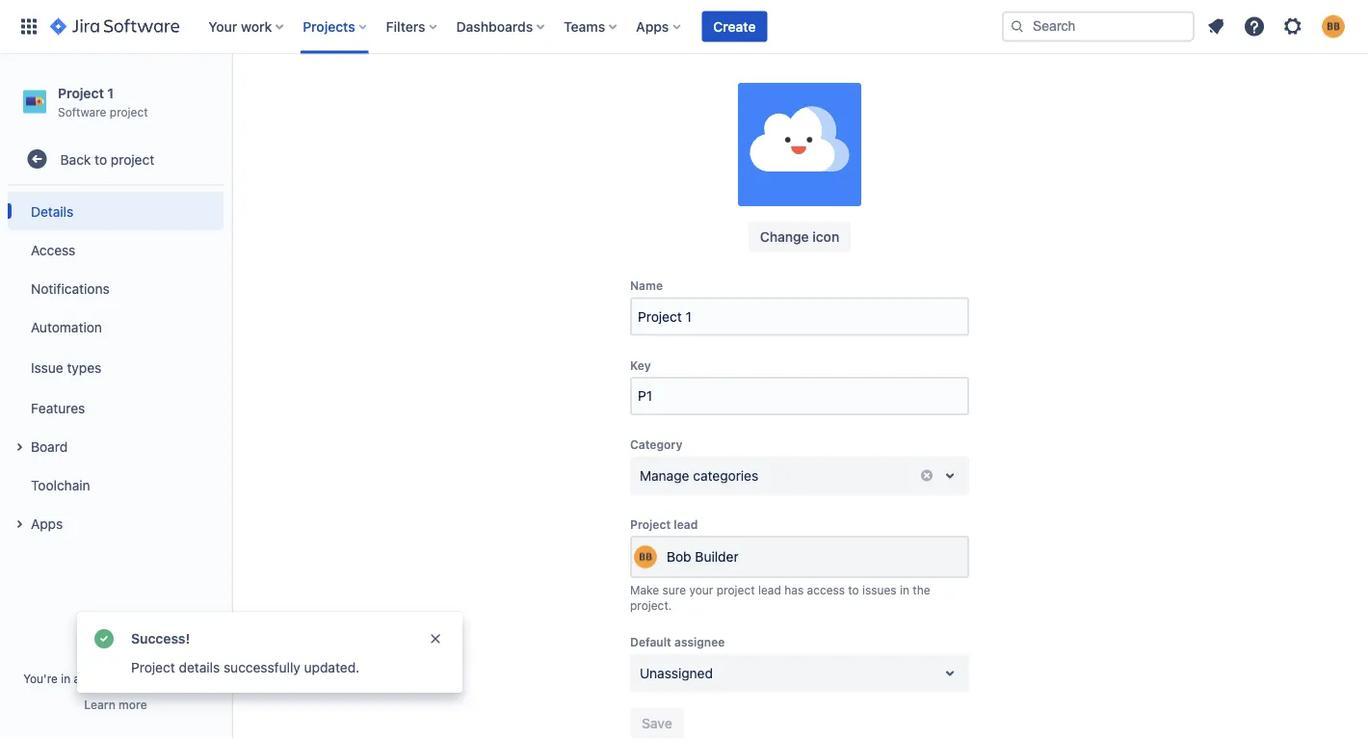 Task type: describe. For each thing, give the bounding box(es) containing it.
your
[[690, 584, 714, 597]]

toolchain link
[[8, 466, 224, 504]]

open image
[[939, 465, 962, 488]]

category
[[630, 439, 683, 452]]

access link
[[8, 231, 224, 269]]

change icon
[[760, 229, 840, 245]]

a
[[74, 672, 80, 685]]

notifications image
[[1205, 15, 1228, 38]]

dashboards button
[[451, 11, 552, 42]]

create button
[[702, 11, 768, 42]]

board
[[31, 438, 68, 454]]

name
[[630, 280, 663, 293]]

has
[[785, 584, 804, 597]]

toolchain
[[31, 477, 90, 493]]

0 vertical spatial lead
[[674, 518, 698, 532]]

work
[[241, 18, 272, 34]]

Name field
[[632, 300, 968, 334]]

Key field
[[632, 379, 968, 414]]

you're in a team-managed project
[[23, 672, 208, 685]]

features
[[31, 400, 85, 416]]

dashboards
[[456, 18, 533, 34]]

make
[[630, 584, 659, 597]]

change
[[760, 229, 809, 245]]

projects for "projects" dropdown button
[[303, 18, 355, 34]]

issue types
[[31, 359, 101, 375]]

apps inside button
[[31, 515, 63, 531]]

open image
[[939, 662, 962, 685]]

settings
[[540, 2, 590, 18]]

default assignee
[[630, 636, 725, 650]]

project details successfully updated.
[[131, 660, 360, 676]]

filters
[[386, 18, 426, 34]]

to inside make sure your project lead has access to issues in the project.
[[848, 584, 859, 597]]

success!
[[131, 631, 190, 647]]

learn
[[84, 698, 116, 711]]

key
[[630, 359, 651, 373]]

back
[[60, 151, 91, 167]]

bob builder
[[667, 550, 739, 565]]

types
[[67, 359, 101, 375]]

teams button
[[558, 11, 625, 42]]

bob builder image
[[634, 546, 657, 569]]

learn more button
[[84, 697, 147, 712]]

lead inside make sure your project lead has access to issues in the project.
[[759, 584, 782, 597]]

notifications link
[[8, 269, 224, 308]]

in inside make sure your project lead has access to issues in the project.
[[900, 584, 910, 597]]

project inside project 1 software project
[[110, 105, 148, 118]]

help image
[[1243, 15, 1267, 38]]

filters button
[[380, 11, 445, 42]]

group containing details
[[8, 186, 224, 549]]

0 vertical spatial to
[[95, 151, 107, 167]]

your
[[208, 18, 237, 34]]

project up details link on the top
[[111, 151, 154, 167]]

builder
[[695, 550, 739, 565]]

sure
[[663, 584, 686, 597]]

apps button
[[8, 504, 224, 543]]

features link
[[8, 389, 224, 427]]

your work button
[[203, 11, 291, 42]]

more
[[119, 698, 147, 711]]

dismiss image
[[428, 631, 443, 647]]

access
[[807, 584, 845, 597]]

Default assignee text field
[[640, 664, 644, 683]]

sidebar navigation image
[[210, 77, 253, 116]]

0 horizontal spatial in
[[61, 672, 71, 685]]

apps button
[[631, 11, 689, 42]]

Search field
[[1002, 11, 1195, 42]]

issue types link
[[8, 346, 224, 389]]

project avatar image
[[738, 83, 862, 207]]

project inside make sure your project lead has access to issues in the project.
[[717, 584, 755, 597]]

your work
[[208, 18, 272, 34]]



Task type: locate. For each thing, give the bounding box(es) containing it.
software
[[58, 105, 106, 118]]

automation
[[31, 319, 102, 335]]

the
[[913, 584, 931, 597]]

project settings link
[[492, 0, 590, 22]]

primary element
[[12, 0, 1002, 53]]

in
[[900, 584, 910, 597], [61, 672, 71, 685]]

project for project 1 software project
[[58, 85, 104, 101]]

1 vertical spatial projects
[[303, 18, 355, 34]]

project up bob builder image
[[630, 518, 671, 532]]

details
[[345, 29, 414, 56], [31, 203, 74, 219]]

project.
[[630, 599, 672, 612]]

1 horizontal spatial in
[[900, 584, 910, 597]]

you're
[[23, 672, 58, 685]]

project 1 software project
[[58, 85, 148, 118]]

in left a at bottom
[[61, 672, 71, 685]]

back to project link
[[8, 140, 224, 179]]

in left the on the right bottom
[[900, 584, 910, 597]]

project for project details successfully updated.
[[131, 660, 175, 676]]

2 expand image from the top
[[8, 513, 31, 536]]

project inside project 1 software project
[[58, 85, 104, 101]]

create
[[714, 18, 756, 34]]

apps
[[636, 18, 669, 34], [31, 515, 63, 531]]

banner
[[0, 0, 1369, 54]]

1 vertical spatial expand image
[[8, 513, 31, 536]]

bob
[[667, 550, 692, 565]]

learn more
[[84, 698, 147, 711]]

0 horizontal spatial lead
[[674, 518, 698, 532]]

success image
[[93, 627, 116, 651]]

settings image
[[1282, 15, 1305, 38]]

expand image inside board button
[[8, 436, 31, 459]]

project
[[110, 105, 148, 118], [111, 151, 154, 167], [717, 584, 755, 597], [170, 672, 208, 685]]

projects up filters
[[341, 2, 392, 18]]

expand image for board
[[8, 436, 31, 459]]

projects inside dropdown button
[[303, 18, 355, 34]]

projects button
[[297, 11, 375, 42]]

to
[[95, 151, 107, 167], [848, 584, 859, 597]]

1
[[107, 85, 114, 101]]

clear image
[[920, 468, 935, 484]]

1 vertical spatial in
[[61, 672, 71, 685]]

0 horizontal spatial apps
[[31, 515, 63, 531]]

notifications
[[31, 280, 110, 296]]

project for project lead
[[630, 518, 671, 532]]

project lead
[[630, 518, 698, 532]]

1 horizontal spatial lead
[[759, 584, 782, 597]]

automation link
[[8, 308, 224, 346]]

your profile and settings image
[[1322, 15, 1346, 38]]

manage categories
[[640, 468, 759, 484]]

details
[[179, 660, 220, 676]]

details link
[[8, 192, 224, 231]]

1 vertical spatial to
[[848, 584, 859, 597]]

access
[[31, 242, 75, 258]]

project down the success! in the left bottom of the page
[[131, 660, 175, 676]]

assignee
[[675, 636, 725, 650]]

projects link
[[341, 0, 392, 22]]

project right managed
[[170, 672, 208, 685]]

project up software
[[58, 85, 104, 101]]

0 vertical spatial in
[[900, 584, 910, 597]]

1 horizontal spatial details
[[345, 29, 414, 56]]

apps down toolchain
[[31, 515, 63, 531]]

updated.
[[304, 660, 360, 676]]

board button
[[8, 427, 224, 466]]

default
[[630, 636, 672, 650]]

apps right teams popup button
[[636, 18, 669, 34]]

1 horizontal spatial to
[[848, 584, 859, 597]]

1 expand image from the top
[[8, 436, 31, 459]]

projects for projects link at left top
[[341, 2, 392, 18]]

lead
[[674, 518, 698, 532], [759, 584, 782, 597]]

successfully
[[224, 660, 301, 676]]

make sure your project lead has access to issues in the project.
[[630, 584, 931, 612]]

manage
[[640, 468, 690, 484]]

teams
[[564, 18, 605, 34]]

1 vertical spatial details
[[31, 203, 74, 219]]

details up access at the left of page
[[31, 203, 74, 219]]

0 vertical spatial projects
[[341, 2, 392, 18]]

to left issues
[[848, 584, 859, 597]]

1 horizontal spatial apps
[[636, 18, 669, 34]]

0 vertical spatial apps
[[636, 18, 669, 34]]

issues
[[863, 584, 897, 597]]

project settings
[[492, 2, 590, 18]]

icon
[[813, 229, 840, 245]]

back to project
[[60, 151, 154, 167]]

appswitcher icon image
[[17, 15, 40, 38]]

Category text field
[[640, 466, 644, 486]]

expand image down toolchain
[[8, 513, 31, 536]]

apps inside popup button
[[636, 18, 669, 34]]

0 horizontal spatial details
[[31, 203, 74, 219]]

team-
[[83, 672, 116, 685]]

group
[[8, 186, 224, 549]]

0 horizontal spatial to
[[95, 151, 107, 167]]

projects
[[341, 2, 392, 18], [303, 18, 355, 34]]

0 vertical spatial details
[[345, 29, 414, 56]]

unassigned
[[640, 666, 713, 681]]

project up dashboards
[[492, 2, 536, 18]]

lead up bob
[[674, 518, 698, 532]]

details down projects link at left top
[[345, 29, 414, 56]]

banner containing your work
[[0, 0, 1369, 54]]

projects right work on the top of page
[[303, 18, 355, 34]]

search image
[[1010, 19, 1026, 34]]

to right back
[[95, 151, 107, 167]]

1 vertical spatial apps
[[31, 515, 63, 531]]

expand image for apps
[[8, 513, 31, 536]]

lead left has
[[759, 584, 782, 597]]

expand image
[[8, 436, 31, 459], [8, 513, 31, 536]]

managed
[[116, 672, 166, 685]]

change icon button
[[749, 222, 851, 253]]

project
[[492, 2, 536, 18], [58, 85, 104, 101], [630, 518, 671, 532], [131, 660, 175, 676]]

project for project settings
[[492, 2, 536, 18]]

expand image down features
[[8, 436, 31, 459]]

issue
[[31, 359, 63, 375]]

expand image inside apps button
[[8, 513, 31, 536]]

1 vertical spatial lead
[[759, 584, 782, 597]]

more image
[[1228, 33, 1251, 56]]

project down 1
[[110, 105, 148, 118]]

0 vertical spatial expand image
[[8, 436, 31, 459]]

categories
[[693, 468, 759, 484]]

jira software image
[[50, 15, 180, 38], [50, 15, 180, 38]]

project right your at the bottom
[[717, 584, 755, 597]]



Task type: vqa. For each thing, say whether or not it's contained in the screenshot.
Close draft Button
no



